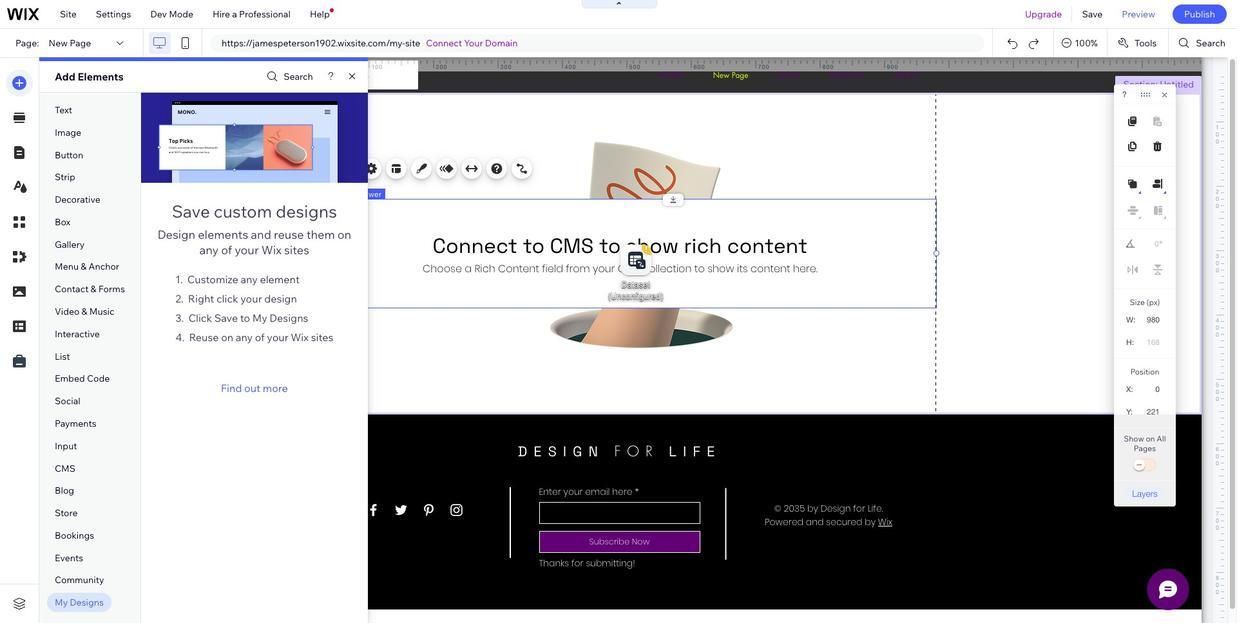Task type: locate. For each thing, give the bounding box(es) containing it.
payments
[[55, 418, 97, 430]]

sites inside save custom designs design elements and reuse them on any of your wix sites
[[284, 243, 309, 258]]

box
[[55, 217, 71, 228]]

0 vertical spatial &
[[81, 261, 87, 273]]

settings up content
[[313, 163, 348, 175]]

preview button
[[1113, 0, 1165, 28]]

0 vertical spatial of
[[221, 243, 232, 258]]

my right to
[[252, 312, 267, 325]]

size
[[1130, 298, 1145, 307]]

x:
[[1127, 385, 1134, 395]]

save up design
[[172, 201, 210, 222]]

0 horizontal spatial on
[[221, 331, 233, 344]]

bookings
[[55, 530, 94, 542]]

embed
[[55, 373, 85, 385]]

page
[[70, 37, 91, 49]]

0 horizontal spatial search button
[[264, 67, 313, 86]]

1 vertical spatial wix
[[291, 331, 309, 344]]

0 vertical spatial sites
[[284, 243, 309, 258]]

my
[[252, 312, 267, 325], [55, 598, 68, 609]]

of down design
[[255, 331, 265, 344]]

1 vertical spatial of
[[255, 331, 265, 344]]

1 vertical spatial search button
[[264, 67, 313, 86]]

any inside save custom designs design elements and reuse them on any of your wix sites
[[200, 243, 219, 258]]

on right reuse
[[221, 331, 233, 344]]

community
[[55, 575, 104, 587]]

all
[[1157, 434, 1167, 444]]

0 vertical spatial settings
[[96, 8, 131, 20]]

0 vertical spatial on
[[338, 228, 351, 242]]

hire a professional
[[213, 8, 291, 20]]

900
[[887, 63, 899, 70]]

search
[[1197, 37, 1226, 49], [284, 71, 313, 83]]

1 vertical spatial designs
[[70, 598, 104, 609]]

untitled
[[1160, 79, 1194, 90]]

0 horizontal spatial wix
[[262, 243, 282, 258]]

0 vertical spatial search
[[1197, 37, 1226, 49]]

1 vertical spatial sites
[[311, 331, 333, 344]]

search button down https://jamespeterson1902.wixsite.com/my-
[[264, 67, 313, 86]]

more
[[263, 382, 288, 395]]

1 vertical spatial my
[[55, 598, 68, 609]]

of inside 1. customize any element 2. right click your design 3. click save to my designs 4. reuse on any of your wix sites
[[255, 331, 265, 344]]

save for save
[[1083, 8, 1103, 20]]

your down and
[[235, 243, 259, 258]]

1 vertical spatial settings
[[313, 163, 348, 175]]

any left element
[[241, 273, 258, 286]]

save inside button
[[1083, 8, 1103, 20]]

0 horizontal spatial search
[[284, 71, 313, 83]]

help
[[310, 8, 330, 20]]

0 horizontal spatial sites
[[284, 243, 309, 258]]

forms
[[99, 284, 125, 295]]

1 horizontal spatial my
[[252, 312, 267, 325]]

wix down design
[[291, 331, 309, 344]]

them
[[307, 228, 335, 242]]

your down design
[[267, 331, 289, 344]]

2 vertical spatial &
[[82, 306, 87, 318]]

video & music
[[55, 306, 114, 318]]

settings left dev
[[96, 8, 131, 20]]

cms
[[55, 463, 75, 475]]

social
[[55, 396, 80, 407]]

1 horizontal spatial designs
[[270, 312, 308, 325]]

save inside save custom designs design elements and reuse them on any of your wix sites
[[172, 201, 210, 222]]

tools button
[[1108, 29, 1169, 57]]

None text field
[[1141, 334, 1165, 351]]

dev mode
[[150, 8, 193, 20]]

0 vertical spatial my
[[252, 312, 267, 325]]

?
[[1123, 90, 1127, 99]]

pages
[[1134, 444, 1157, 454]]

site
[[405, 37, 420, 49]]

sites
[[284, 243, 309, 258], [311, 331, 333, 344]]

on right the them
[[338, 228, 351, 242]]

connect
[[426, 37, 462, 49]]

1 horizontal spatial settings
[[313, 163, 348, 175]]

& for video
[[82, 306, 87, 318]]

your inside save custom designs design elements and reuse them on any of your wix sites
[[235, 243, 259, 258]]

save up the 100%
[[1083, 8, 1103, 20]]

2 vertical spatial on
[[1146, 434, 1156, 444]]

1 vertical spatial on
[[221, 331, 233, 344]]

settings
[[96, 8, 131, 20], [313, 163, 348, 175]]

search down https://jamespeterson1902.wixsite.com/my-
[[284, 71, 313, 83]]

1 vertical spatial &
[[91, 284, 96, 295]]

list
[[55, 351, 70, 363]]

of down the elements
[[221, 243, 232, 258]]

& left forms
[[91, 284, 96, 295]]

my down "community"
[[55, 598, 68, 609]]

2 horizontal spatial on
[[1146, 434, 1156, 444]]

find out more
[[221, 382, 288, 395]]

domain
[[485, 37, 518, 49]]

1 vertical spatial save
[[172, 201, 210, 222]]

2 vertical spatial save
[[214, 312, 238, 325]]

any down the elements
[[200, 243, 219, 258]]

and
[[251, 228, 271, 242]]

0 vertical spatial search button
[[1170, 29, 1238, 57]]

search down publish
[[1197, 37, 1226, 49]]

&
[[81, 261, 87, 273], [91, 284, 96, 295], [82, 306, 87, 318]]

show
[[1124, 434, 1145, 444]]

0 vertical spatial your
[[235, 243, 259, 258]]

your up to
[[241, 293, 262, 306]]

2 horizontal spatial save
[[1083, 8, 1103, 20]]

& right video
[[82, 306, 87, 318]]

1 horizontal spatial save
[[214, 312, 238, 325]]

design
[[158, 228, 195, 242]]

find
[[221, 382, 242, 395]]

my designs
[[55, 598, 104, 609]]

save left to
[[214, 312, 238, 325]]

save
[[1083, 8, 1103, 20], [172, 201, 210, 222], [214, 312, 238, 325]]

1.
[[176, 273, 183, 286]]

? button
[[1123, 90, 1127, 99]]

0 horizontal spatial of
[[221, 243, 232, 258]]

menu & anchor
[[55, 261, 119, 273]]

any
[[200, 243, 219, 258], [241, 273, 258, 286], [236, 331, 253, 344]]

0 vertical spatial designs
[[270, 312, 308, 325]]

(px)
[[1147, 298, 1161, 307]]

new
[[49, 37, 68, 49]]

100
[[372, 63, 383, 70]]

wix down and
[[262, 243, 282, 258]]

on left all
[[1146, 434, 1156, 444]]

None text field
[[1142, 236, 1159, 253], [1140, 311, 1165, 329], [1140, 381, 1165, 398], [1140, 404, 1165, 421], [1142, 236, 1159, 253], [1140, 311, 1165, 329], [1140, 381, 1165, 398], [1140, 404, 1165, 421]]

1 horizontal spatial sites
[[311, 331, 333, 344]]

search button down publish "button"
[[1170, 29, 1238, 57]]

& right the menu
[[81, 261, 87, 273]]

1 vertical spatial any
[[241, 273, 258, 286]]

contact
[[55, 284, 89, 295]]

designs down "community"
[[70, 598, 104, 609]]

2 vertical spatial any
[[236, 331, 253, 344]]

1 vertical spatial search
[[284, 71, 313, 83]]

2 vertical spatial your
[[267, 331, 289, 344]]

100% button
[[1055, 29, 1107, 57]]

find out more button
[[212, 382, 297, 395]]

0 vertical spatial any
[[200, 243, 219, 258]]

elements
[[198, 228, 248, 242]]

0 vertical spatial save
[[1083, 8, 1103, 20]]

0 horizontal spatial my
[[55, 598, 68, 609]]

designs down design
[[270, 312, 308, 325]]

any down to
[[236, 331, 253, 344]]

1 horizontal spatial on
[[338, 228, 351, 242]]

contact & forms
[[55, 284, 125, 295]]

w:
[[1127, 316, 1136, 325]]

input
[[55, 441, 77, 452]]

video
[[55, 306, 80, 318]]

0 horizontal spatial save
[[172, 201, 210, 222]]

switch
[[1133, 457, 1158, 475]]

wix inside 1. customize any element 2. right click your design 3. click save to my designs 4. reuse on any of your wix sites
[[291, 331, 309, 344]]

1 horizontal spatial wix
[[291, 331, 309, 344]]

0 horizontal spatial designs
[[70, 598, 104, 609]]

show on all pages
[[1124, 434, 1167, 454]]

1 horizontal spatial of
[[255, 331, 265, 344]]

sites inside 1. customize any element 2. right click your design 3. click save to my designs 4. reuse on any of your wix sites
[[311, 331, 333, 344]]

your
[[235, 243, 259, 258], [241, 293, 262, 306], [267, 331, 289, 344]]

0 vertical spatial wix
[[262, 243, 282, 258]]

designs
[[270, 312, 308, 325], [70, 598, 104, 609]]

save for save custom designs design elements and reuse them on any of your wix sites
[[172, 201, 210, 222]]

layers button
[[1125, 487, 1166, 501]]

0 horizontal spatial settings
[[96, 8, 131, 20]]



Task type: vqa. For each thing, say whether or not it's contained in the screenshot.
Results
no



Task type: describe. For each thing, give the bounding box(es) containing it.
1 horizontal spatial search
[[1197, 37, 1226, 49]]

code
[[87, 373, 110, 385]]

600
[[694, 63, 706, 70]]

a
[[232, 8, 237, 20]]

hire
[[213, 8, 230, 20]]

add elements
[[55, 70, 124, 83]]

wix inside save custom designs design elements and reuse them on any of your wix sites
[[262, 243, 282, 258]]

anchor
[[89, 261, 119, 273]]

add
[[55, 70, 75, 83]]

click
[[189, 312, 212, 325]]

on inside 1. customize any element 2. right click your design 3. click save to my designs 4. reuse on any of your wix sites
[[221, 331, 233, 344]]

https://jamespeterson1902.wixsite.com/my-site connect your domain
[[222, 37, 518, 49]]

1. customize any element 2. right click your design 3. click save to my designs 4. reuse on any of your wix sites
[[176, 273, 333, 344]]

custom
[[214, 201, 272, 222]]

dev
[[150, 8, 167, 20]]

out
[[244, 382, 261, 395]]

size (px)
[[1130, 298, 1161, 307]]

y:
[[1127, 408, 1133, 417]]

right
[[188, 293, 214, 306]]

rich
[[308, 190, 324, 199]]

save custom designs design elements and reuse them on any of your wix sites
[[158, 201, 351, 258]]

embed code
[[55, 373, 110, 385]]

professional
[[239, 8, 291, 20]]

element
[[260, 273, 300, 286]]

1 vertical spatial your
[[241, 293, 262, 306]]

blog
[[55, 486, 74, 497]]

menu
[[55, 261, 79, 273]]

h:
[[1127, 338, 1135, 347]]

store
[[55, 508, 78, 520]]

of inside save custom designs design elements and reuse them on any of your wix sites
[[221, 243, 232, 258]]

save button
[[1073, 0, 1113, 28]]

interactive
[[55, 329, 100, 340]]

2.
[[176, 293, 184, 306]]

decorative
[[55, 194, 100, 206]]

customize
[[187, 273, 238, 286]]

site
[[60, 8, 77, 20]]

button
[[55, 149, 83, 161]]

https://jamespeterson1902.wixsite.com/my-
[[222, 37, 405, 49]]

designs
[[276, 201, 337, 222]]

to
[[240, 312, 250, 325]]

& for contact
[[91, 284, 96, 295]]

publish
[[1185, 8, 1216, 20]]

content
[[326, 190, 355, 199]]

viewer
[[357, 190, 382, 199]]

image
[[55, 127, 81, 138]]

elements
[[78, 70, 124, 83]]

4.
[[176, 331, 185, 344]]

800
[[823, 63, 834, 70]]

°
[[1160, 240, 1163, 249]]

on inside save custom designs design elements and reuse them on any of your wix sites
[[338, 228, 351, 242]]

click
[[217, 293, 238, 306]]

& for menu
[[81, 261, 87, 273]]

upgrade
[[1026, 8, 1063, 20]]

your
[[464, 37, 483, 49]]

tools
[[1135, 37, 1157, 49]]

section:
[[1124, 79, 1158, 90]]

save inside 1. customize any element 2. right click your design 3. click save to my designs 4. reuse on any of your wix sites
[[214, 312, 238, 325]]

300
[[501, 63, 512, 70]]

gallery
[[55, 239, 85, 251]]

my inside 1. customize any element 2. right click your design 3. click save to my designs 4. reuse on any of your wix sites
[[252, 312, 267, 325]]

designs inside 1. customize any element 2. right click your design 3. click save to my designs 4. reuse on any of your wix sites
[[270, 312, 308, 325]]

400
[[565, 63, 577, 70]]

reuse
[[274, 228, 304, 242]]

design
[[264, 293, 297, 306]]

layers
[[1133, 489, 1158, 500]]

700
[[758, 63, 770, 70]]

500
[[629, 63, 641, 70]]

3.
[[176, 312, 184, 325]]

position
[[1131, 367, 1160, 377]]

new page
[[49, 37, 91, 49]]

events
[[55, 553, 83, 564]]

preview
[[1122, 8, 1156, 20]]

1 horizontal spatial search button
[[1170, 29, 1238, 57]]

reuse
[[189, 331, 219, 344]]

200
[[436, 63, 448, 70]]

on inside show on all pages
[[1146, 434, 1156, 444]]

publish button
[[1173, 5, 1227, 24]]

section: untitled
[[1124, 79, 1194, 90]]

rich content viewer
[[308, 190, 382, 199]]

100%
[[1075, 37, 1098, 49]]



